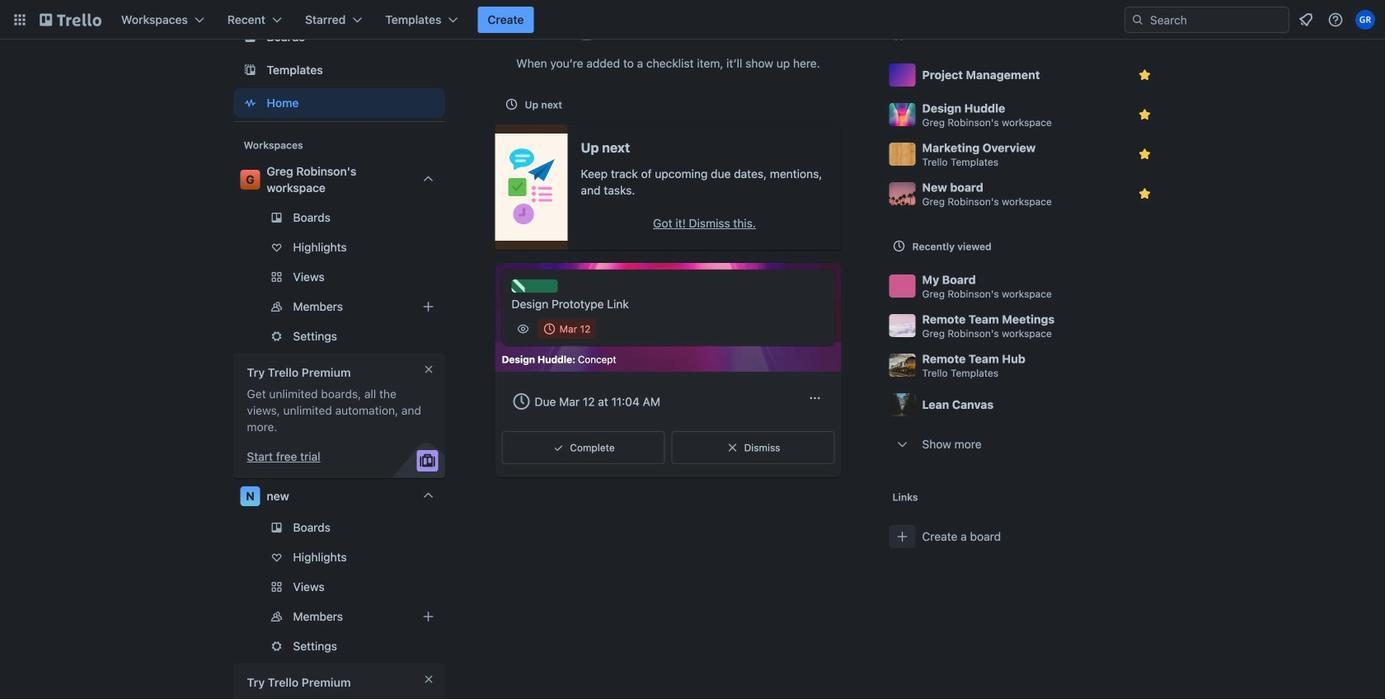 Task type: vqa. For each thing, say whether or not it's contained in the screenshot.
Search field at the right of page
yes



Task type: locate. For each thing, give the bounding box(es) containing it.
0 vertical spatial add image
[[419, 297, 438, 317]]

open information menu image
[[1328, 12, 1344, 28]]

color: green, title: none image
[[512, 280, 558, 293]]

click to unstar marketing overview. it will be removed from your starred list. image
[[1137, 146, 1153, 162]]

search image
[[1131, 13, 1145, 26]]

click to unstar new board. it will be removed from your starred list. image
[[1137, 186, 1153, 202]]

click to unstar project management. it will be removed from your starred list. image
[[1137, 67, 1153, 83]]

back to home image
[[40, 7, 101, 33]]

click to unstar design huddle . it will be removed from your starred list. image
[[1137, 106, 1153, 123]]

add image
[[419, 297, 438, 317], [419, 607, 438, 627]]

1 vertical spatial add image
[[419, 607, 438, 627]]

board image
[[240, 27, 260, 47]]

2 add image from the top
[[419, 607, 438, 627]]

template board image
[[240, 60, 260, 80]]

1 add image from the top
[[419, 297, 438, 317]]

0 notifications image
[[1296, 10, 1316, 30]]



Task type: describe. For each thing, give the bounding box(es) containing it.
home image
[[240, 93, 260, 113]]

primary element
[[0, 0, 1385, 40]]

Search field
[[1145, 8, 1289, 31]]

greg robinson (gregrobinson96) image
[[1356, 10, 1376, 30]]



